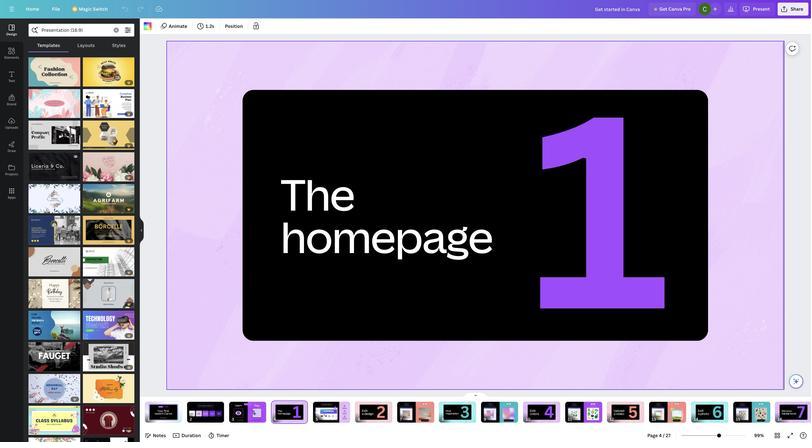 Task type: describe. For each thing, give the bounding box(es) containing it.
brand button
[[0, 88, 23, 112]]

of for monochrome professional fashion company profile presentation 16:9 group
[[34, 143, 38, 148]]

1 for pastel blue yellow purple playful class syllabus presentation 16:9 group
[[32, 428, 34, 433]]

1 for monochrome minimalist elegant magazine photography portfolio presentation 16:9 group
[[86, 365, 88, 370]]

yellow minimalist furniture collection presentation (16:9) image
[[83, 121, 134, 150]]

15 for the green yellow modern farming presentation 16:9 group on the top left of the page
[[93, 207, 97, 211]]

happy mother's day  (presentation (16:9)) group
[[29, 180, 80, 213]]

grey minimalist new arrival (presentation (16:9)) image
[[83, 279, 134, 308]]

present button
[[741, 3, 776, 16]]

99%
[[755, 432, 765, 438]]

orange daisy mother's day (presentation (16:9)) group
[[83, 370, 134, 403]]

4
[[660, 432, 662, 438]]

blue purple gradient professional company presentation 16:9 group
[[83, 307, 134, 340]]

home link
[[21, 3, 44, 16]]

layouts button
[[69, 39, 104, 52]]

the
[[281, 165, 355, 223]]

uploads
[[5, 125, 18, 130]]

of for pastel blue yellow purple playful class syllabus presentation 16:9 group
[[34, 428, 38, 433]]

1.2s button
[[195, 21, 217, 31]]

monochrome elegant professional company profile presentation 16:9 group
[[29, 148, 80, 181]]

99% button
[[749, 430, 770, 441]]

brand
[[7, 102, 16, 106]]

draw
[[8, 148, 16, 153]]

12 for green simple architecture presentation (16:9) group
[[93, 270, 97, 275]]

get
[[660, 6, 668, 12]]

home
[[26, 6, 39, 12]]

monochrome professional fashion company profile presentation 16:9 group
[[29, 117, 80, 150]]

yellow modern burger (presentation (16:9)) image
[[83, 57, 134, 86]]

design
[[6, 32, 17, 36]]

white maroon simple elegant automotive company profile presentation 16:9 group
[[29, 338, 80, 371]]

happy mother's day presentation (16:9)) image
[[29, 437, 80, 442]]

hide pages image
[[460, 392, 491, 397]]

notes button
[[143, 430, 169, 441]]

12 for warm brown aesthetic fashion brand marketing presentation 16 : 9 group
[[39, 270, 43, 275]]

green simple architecture presentation (16:9) group
[[83, 243, 134, 276]]

blue minimalist memorial day presentation (16:9) image
[[29, 374, 80, 403]]

1 for monochrome professional fashion company profile presentation 16:9 group
[[32, 143, 34, 148]]

Design title text field
[[590, 3, 646, 16]]

position button
[[223, 21, 246, 31]]

happy mother's day presentation (16:9)) group
[[29, 85, 80, 118]]

red minimalist new variant (presentation (16:9)) group
[[83, 402, 134, 435]]

red minimalist new variant (presentation (16:9)) image
[[83, 406, 134, 435]]

pink blue pastel playful fashion collection presentation 16:9 group
[[29, 53, 80, 86]]

1 for colorful aesthetic magazine photography portfolio presentation 16:9 group
[[86, 238, 88, 243]]

27
[[666, 432, 671, 438]]

1 for white maroon simple elegant automotive company profile presentation 16:9 group
[[32, 365, 34, 370]]

get canva pro
[[660, 6, 691, 12]]

duration button
[[171, 430, 204, 441]]

happy birthday (presentation (16:9)) group
[[29, 275, 80, 308]]

projects button
[[0, 158, 23, 182]]

timer
[[217, 432, 229, 438]]

happy birthday (presentation (16:9)) image
[[29, 279, 80, 308]]

apps
[[8, 195, 16, 200]]

blue minimalist memorial day presentation (16:9) group
[[29, 370, 80, 403]]

canva
[[669, 6, 683, 12]]

templates
[[37, 42, 60, 48]]

of for blue yellow good idea presentation (16:9) "group"
[[34, 238, 38, 243]]

present
[[754, 6, 771, 12]]

warm brown aesthetic fashion brand marketing presentation 16 : 9 group
[[29, 243, 80, 276]]

blue gradient travel (presentation (16:9)) image
[[29, 311, 80, 340]]

1 of 12 for monochrome professional fashion company profile presentation 16:9 group
[[32, 143, 43, 148]]

blue yellow good idea presentation (16:9) group
[[29, 212, 80, 245]]

yellow modern burger (presentation (16:9)) group
[[83, 53, 134, 86]]

share button
[[778, 3, 809, 16]]

orange daisy mother's day (presentation (16:9)) image
[[83, 374, 134, 403]]

apps button
[[0, 182, 23, 205]]

1 of 12 for blue yellow good idea presentation (16:9) "group"
[[32, 238, 43, 243]]

of for 'blue purple gradient professional company presentation 16:9' group
[[89, 333, 92, 338]]

canva assistant image
[[793, 378, 801, 385]]

happy mother's day presentation (16:9)) group
[[29, 433, 80, 442]]

homepage
[[281, 207, 493, 266]]

share
[[791, 6, 804, 12]]

1 of 12 for pastel blue yellow purple playful class syllabus presentation 16:9 group
[[32, 428, 43, 433]]

file
[[52, 6, 60, 12]]

Page title text field
[[279, 416, 282, 423]]



Task type: locate. For each thing, give the bounding box(es) containing it.
1 of 15 up happy mother's day presentation (16:9)) group
[[32, 80, 43, 85]]

1 of 15 up colorful aesthetic magazine photography portfolio presentation 16:9 group
[[86, 207, 97, 211]]

12 for blue yellow good idea presentation (16:9) "group"
[[39, 238, 43, 243]]

templates button
[[29, 39, 69, 52]]

main menu bar
[[0, 0, 812, 18]]

of right text
[[34, 80, 38, 85]]

timer button
[[206, 430, 232, 441]]

12 inside monochrome professional fashion company profile presentation 16:9 group
[[39, 143, 43, 148]]

1 of 12 inside monochrome elegant professional company profile presentation 16:9 group
[[32, 175, 43, 180]]

1 for green simple architecture presentation (16:9) group
[[86, 270, 88, 275]]

1 of 12 up grey minimalist new arrival (presentation (16:9)) group
[[86, 270, 97, 275]]

grey minimalist new arrival (presentation (16:9)) group
[[83, 275, 134, 308]]

of inside blue minimalist creative business plan presentation (16:9) group
[[89, 112, 92, 116]]

1 of 12 for blue minimalist creative business plan presentation (16:9) group
[[86, 112, 97, 116]]

of up warm brown aesthetic fashion brand marketing presentation 16 : 9 group
[[34, 238, 38, 243]]

magic
[[79, 6, 92, 12]]

page
[[648, 432, 658, 438]]

12 inside monochrome elegant professional company profile presentation 16:9 group
[[39, 175, 43, 180]]

1 of 12 up happy birthday (presentation (16:9)) group
[[32, 270, 43, 275]]

text button
[[0, 65, 23, 88]]

1 of 12 inside blue yellow good idea presentation (16:9) "group"
[[32, 238, 43, 243]]

magic switch
[[79, 6, 108, 12]]

12 inside blue yellow good idea presentation (16:9) "group"
[[39, 238, 43, 243]]

1 of 12 for monochrome elegant professional company profile presentation 16:9 group
[[32, 175, 43, 180]]

of inside green simple architecture presentation (16:9) group
[[89, 270, 92, 275]]

of inside the green yellow modern farming presentation 16:9 group
[[89, 207, 92, 211]]

of inside pastel blue yellow purple playful class syllabus presentation 16:9 group
[[34, 428, 38, 433]]

of inside blue yellow good idea presentation (16:9) "group"
[[34, 238, 38, 243]]

12 inside green simple architecture presentation (16:9) group
[[93, 270, 97, 275]]

12 inside white maroon simple elegant automotive company profile presentation 16:9 group
[[39, 365, 43, 370]]

12 up orange daisy mother's day (presentation (16:9)) group
[[93, 365, 97, 370]]

12 for pastel blue yellow purple playful class syllabus presentation 16:9 group
[[39, 428, 43, 433]]

of for the 'pink blue pastel playful fashion collection presentation 16:9' group
[[34, 80, 38, 85]]

12
[[93, 112, 97, 116], [39, 143, 43, 148], [39, 175, 43, 180], [39, 238, 43, 243], [93, 238, 97, 243], [39, 270, 43, 275], [93, 270, 97, 275], [39, 365, 43, 370], [93, 365, 97, 370], [39, 428, 43, 433]]

monochrome simple professional magazine photography portfolio presentation 16:9 group
[[83, 433, 134, 442]]

of right 'draw' button
[[34, 143, 38, 148]]

no color image
[[144, 22, 152, 30]]

12 for colorful aesthetic magazine photography portfolio presentation 16:9 group
[[93, 238, 97, 243]]

1 inside group
[[86, 365, 88, 370]]

1 of 12 up orange daisy mother's day (presentation (16:9)) group
[[86, 365, 97, 370]]

1 vertical spatial 15
[[93, 207, 97, 211]]

page 4 / 27 button
[[645, 430, 674, 441]]

12 inside warm brown aesthetic fashion brand marketing presentation 16 : 9 group
[[39, 270, 43, 275]]

1 of 12 up the blue minimalist memorial day presentation (16:9) group
[[32, 365, 43, 370]]

notes
[[153, 432, 166, 438]]

of up green simple architecture presentation (16:9) group
[[89, 238, 92, 243]]

1 of 12 inside colorful aesthetic magazine photography portfolio presentation 16:9 group
[[86, 238, 97, 243]]

switch
[[93, 6, 108, 12]]

12 up green simple architecture presentation (16:9) group
[[93, 238, 97, 243]]

15 for the 'pink blue pastel playful fashion collection presentation 16:9' group
[[39, 80, 43, 85]]

styles button
[[104, 39, 134, 52]]

12 for monochrome professional fashion company profile presentation 16:9 group
[[39, 143, 43, 148]]

page 4 / 27
[[648, 432, 671, 438]]

15 up monochrome minimalist elegant magazine photography portfolio presentation 16:9 group
[[93, 333, 97, 338]]

page 4 image
[[271, 402, 308, 423]]

1 of 12 inside monochrome minimalist elegant magazine photography portfolio presentation 16:9 group
[[86, 365, 97, 370]]

green yellow modern farming presentation 16:9 group
[[83, 180, 134, 213]]

1 of 12 up green simple architecture presentation (16:9) group
[[86, 238, 97, 243]]

12 for blue minimalist creative business plan presentation (16:9) group
[[93, 112, 97, 116]]

of up grey minimalist new arrival (presentation (16:9)) group
[[89, 270, 92, 275]]

of for monochrome minimalist elegant magazine photography portfolio presentation 16:9 group
[[89, 365, 92, 370]]

of up orange daisy mother's day (presentation (16:9)) group
[[89, 365, 92, 370]]

elements
[[4, 55, 19, 60]]

12 up grey minimalist new arrival (presentation (16:9)) group
[[93, 270, 97, 275]]

animate
[[169, 23, 187, 29]]

of for blue minimalist creative business plan presentation (16:9) group
[[89, 112, 92, 116]]

get canva pro button
[[649, 3, 697, 16]]

blue minimalist creative business plan presentation (16:9) group
[[83, 85, 134, 118]]

12 for monochrome minimalist elegant magazine photography portfolio presentation 16:9 group
[[93, 365, 97, 370]]

1 of 15
[[32, 80, 43, 85], [86, 207, 97, 211], [86, 333, 97, 338]]

of for colorful aesthetic magazine photography portfolio presentation 16:9 group
[[89, 238, 92, 243]]

1 of 12 inside monochrome professional fashion company profile presentation 16:9 group
[[32, 143, 43, 148]]

1 for monochrome elegant professional company profile presentation 16:9 group
[[32, 175, 34, 180]]

of up yellow minimalist furniture collection presentation (16:9) group
[[89, 112, 92, 116]]

monochrome minimalist elegant magazine photography portfolio presentation 16:9 group
[[83, 338, 134, 371]]

projects
[[5, 172, 18, 176]]

12 up happy mother's day presentation (16:9)) group
[[39, 428, 43, 433]]

1 of 15 for the 'pink blue pastel playful fashion collection presentation 16:9' group
[[32, 80, 43, 85]]

1 of 12 for colorful aesthetic magazine photography portfolio presentation 16:9 group
[[86, 238, 97, 243]]

1 for warm brown aesthetic fashion brand marketing presentation 16 : 9 group
[[32, 270, 34, 275]]

1 of 12 for green simple architecture presentation (16:9) group
[[86, 270, 97, 275]]

1 of 12 inside blue minimalist creative business plan presentation (16:9) group
[[86, 112, 97, 116]]

15
[[39, 80, 43, 85], [93, 207, 97, 211], [93, 333, 97, 338]]

12 inside pastel blue yellow purple playful class syllabus presentation 16:9 group
[[39, 428, 43, 433]]

15 up happy mother's day presentation (16:9)) group
[[39, 80, 43, 85]]

elements button
[[0, 42, 23, 65]]

1 of 12
[[86, 112, 97, 116], [32, 143, 43, 148], [32, 175, 43, 180], [32, 238, 43, 243], [86, 238, 97, 243], [32, 270, 43, 275], [86, 270, 97, 275], [32, 365, 43, 370], [86, 365, 97, 370], [32, 428, 43, 433]]

of
[[34, 80, 38, 85], [89, 112, 92, 116], [34, 143, 38, 148], [34, 175, 38, 180], [89, 207, 92, 211], [34, 238, 38, 243], [89, 238, 92, 243], [34, 270, 38, 275], [89, 270, 92, 275], [89, 333, 92, 338], [34, 365, 38, 370], [89, 365, 92, 370], [34, 428, 38, 433]]

12 inside monochrome minimalist elegant magazine photography portfolio presentation 16:9 group
[[93, 365, 97, 370]]

1
[[531, 23, 672, 387], [32, 80, 34, 85], [86, 112, 88, 116], [32, 143, 34, 148], [32, 175, 34, 180], [86, 207, 88, 211], [32, 238, 34, 243], [86, 238, 88, 243], [32, 270, 34, 275], [86, 270, 88, 275], [86, 333, 88, 338], [32, 365, 34, 370], [86, 365, 88, 370], [32, 428, 34, 433]]

/
[[663, 432, 665, 438]]

1 of 15 up monochrome minimalist elegant magazine photography portfolio presentation 16:9 group
[[86, 333, 97, 338]]

side panel tab list
[[0, 18, 23, 205]]

12 up warm brown aesthetic fashion brand marketing presentation 16 : 9 group
[[39, 238, 43, 243]]

happy mother's day presentation (16:9)) image
[[83, 152, 134, 181]]

1 of 15 inside the 'pink blue pastel playful fashion collection presentation 16:9' group
[[32, 80, 43, 85]]

pastel blue yellow purple playful class syllabus presentation 16:9 group
[[29, 402, 80, 435]]

2 vertical spatial 1 of 15
[[86, 333, 97, 338]]

1 of 12 right 'draw' button
[[32, 143, 43, 148]]

colorful aesthetic magazine photography portfolio presentation 16:9 group
[[83, 212, 134, 245]]

of up colorful aesthetic magazine photography portfolio presentation 16:9 group
[[89, 207, 92, 211]]

of for white maroon simple elegant automotive company profile presentation 16:9 group
[[34, 365, 38, 370]]

of inside the 'pink blue pastel playful fashion collection presentation 16:9' group
[[34, 80, 38, 85]]

0 vertical spatial 1 of 15
[[32, 80, 43, 85]]

1 of 12 for white maroon simple elegant automotive company profile presentation 16:9 group
[[32, 365, 43, 370]]

Use 5+ words to describe... search field
[[41, 24, 110, 36]]

of up happy mother's day presentation (16:9)) group
[[34, 428, 38, 433]]

12 up happy mother's day  (presentation (16:9)) group
[[39, 175, 43, 180]]

happy mother's day presentation (16:9)) group
[[83, 148, 134, 181]]

of up monochrome minimalist elegant magazine photography portfolio presentation 16:9 group
[[89, 333, 92, 338]]

duration
[[182, 432, 201, 438]]

1 of 15 for 'blue purple gradient professional company presentation 16:9' group
[[86, 333, 97, 338]]

12 up the blue minimalist memorial day presentation (16:9) group
[[39, 365, 43, 370]]

happy mother's day  (presentation (16:9)) image
[[29, 184, 80, 213]]

2 vertical spatial 15
[[93, 333, 97, 338]]

12 inside blue minimalist creative business plan presentation (16:9) group
[[93, 112, 97, 116]]

blue gradient travel (presentation (16:9)) group
[[29, 307, 80, 340]]

12 up monochrome elegant professional company profile presentation 16:9 group
[[39, 143, 43, 148]]

design button
[[0, 18, 23, 42]]

the homepage
[[281, 165, 493, 266]]

1 of 12 up happy mother's day presentation (16:9)) group
[[32, 428, 43, 433]]

1 for the 'pink blue pastel playful fashion collection presentation 16:9' group
[[32, 80, 34, 85]]

1 inside "group"
[[32, 238, 34, 243]]

1 for 'blue purple gradient professional company presentation 16:9' group
[[86, 333, 88, 338]]

1 of 15 for the green yellow modern farming presentation 16:9 group on the top left of the page
[[86, 207, 97, 211]]

position
[[225, 23, 243, 29]]

pro
[[684, 6, 691, 12]]

1 of 12 inside warm brown aesthetic fashion brand marketing presentation 16 : 9 group
[[32, 270, 43, 275]]

1 of 12 for warm brown aesthetic fashion brand marketing presentation 16 : 9 group
[[32, 270, 43, 275]]

15 inside the green yellow modern farming presentation 16:9 group
[[93, 207, 97, 211]]

styles
[[112, 42, 126, 48]]

12 inside colorful aesthetic magazine photography portfolio presentation 16:9 group
[[93, 238, 97, 243]]

12 up yellow minimalist furniture collection presentation (16:9) group
[[93, 112, 97, 116]]

1.2s
[[206, 23, 214, 29]]

12 for monochrome elegant professional company profile presentation 16:9 group
[[39, 175, 43, 180]]

1 for blue yellow good idea presentation (16:9) "group"
[[32, 238, 34, 243]]

of inside monochrome minimalist elegant magazine photography portfolio presentation 16:9 group
[[89, 365, 92, 370]]

1 of 15 inside 'blue purple gradient professional company presentation 16:9' group
[[86, 333, 97, 338]]

of for warm brown aesthetic fashion brand marketing presentation 16 : 9 group
[[34, 270, 38, 275]]

0 vertical spatial 15
[[39, 80, 43, 85]]

of right projects
[[34, 175, 38, 180]]

12 up happy birthday (presentation (16:9)) group
[[39, 270, 43, 275]]

uploads button
[[0, 112, 23, 135]]

of for monochrome elegant professional company profile presentation 16:9 group
[[34, 175, 38, 180]]

15 for 'blue purple gradient professional company presentation 16:9' group
[[93, 333, 97, 338]]

of for green simple architecture presentation (16:9) group
[[89, 270, 92, 275]]

1 of 12 inside green simple architecture presentation (16:9) group
[[86, 270, 97, 275]]

15 inside the 'pink blue pastel playful fashion collection presentation 16:9' group
[[39, 80, 43, 85]]

layouts
[[77, 42, 95, 48]]

1 of 12 for monochrome minimalist elegant magazine photography portfolio presentation 16:9 group
[[86, 365, 97, 370]]

of up happy birthday (presentation (16:9)) group
[[34, 270, 38, 275]]

1 of 12 inside pastel blue yellow purple playful class syllabus presentation 16:9 group
[[32, 428, 43, 433]]

1 of 12 inside white maroon simple elegant automotive company profile presentation 16:9 group
[[32, 365, 43, 370]]

hide image
[[140, 215, 144, 246]]

of inside colorful aesthetic magazine photography portfolio presentation 16:9 group
[[89, 238, 92, 243]]

15 inside 'blue purple gradient professional company presentation 16:9' group
[[93, 333, 97, 338]]

of inside warm brown aesthetic fashion brand marketing presentation 16 : 9 group
[[34, 270, 38, 275]]

file button
[[47, 3, 65, 16]]

draw button
[[0, 135, 23, 158]]

yellow minimalist furniture collection presentation (16:9) group
[[83, 117, 134, 150]]

1 of 12 up yellow minimalist furniture collection presentation (16:9) group
[[86, 112, 97, 116]]

animate button
[[158, 21, 190, 31]]

1 of 12 up warm brown aesthetic fashion brand marketing presentation 16 : 9 group
[[32, 238, 43, 243]]

magic switch button
[[68, 3, 113, 16]]

1 of 15 inside the green yellow modern farming presentation 16:9 group
[[86, 207, 97, 211]]

15 up colorful aesthetic magazine photography portfolio presentation 16:9 group
[[93, 207, 97, 211]]

of for the green yellow modern farming presentation 16:9 group on the top left of the page
[[89, 207, 92, 211]]

12 for white maroon simple elegant automotive company profile presentation 16:9 group
[[39, 365, 43, 370]]

of up the blue minimalist memorial day presentation (16:9) group
[[34, 365, 38, 370]]

text
[[8, 78, 15, 83]]

1 vertical spatial 1 of 15
[[86, 207, 97, 211]]

happy mother's day presentation (16:9)) image
[[29, 89, 80, 118]]

1 of 12 up happy mother's day  (presentation (16:9)) group
[[32, 175, 43, 180]]

1 for blue minimalist creative business plan presentation (16:9) group
[[86, 112, 88, 116]]

1 for the green yellow modern farming presentation 16:9 group on the top left of the page
[[86, 207, 88, 211]]



Task type: vqa. For each thing, say whether or not it's contained in the screenshot.
WARM BROWN AESTHETIC FASHION BRAND MARKETING PRESENTATION 16 : 9 group 1 of 12
yes



